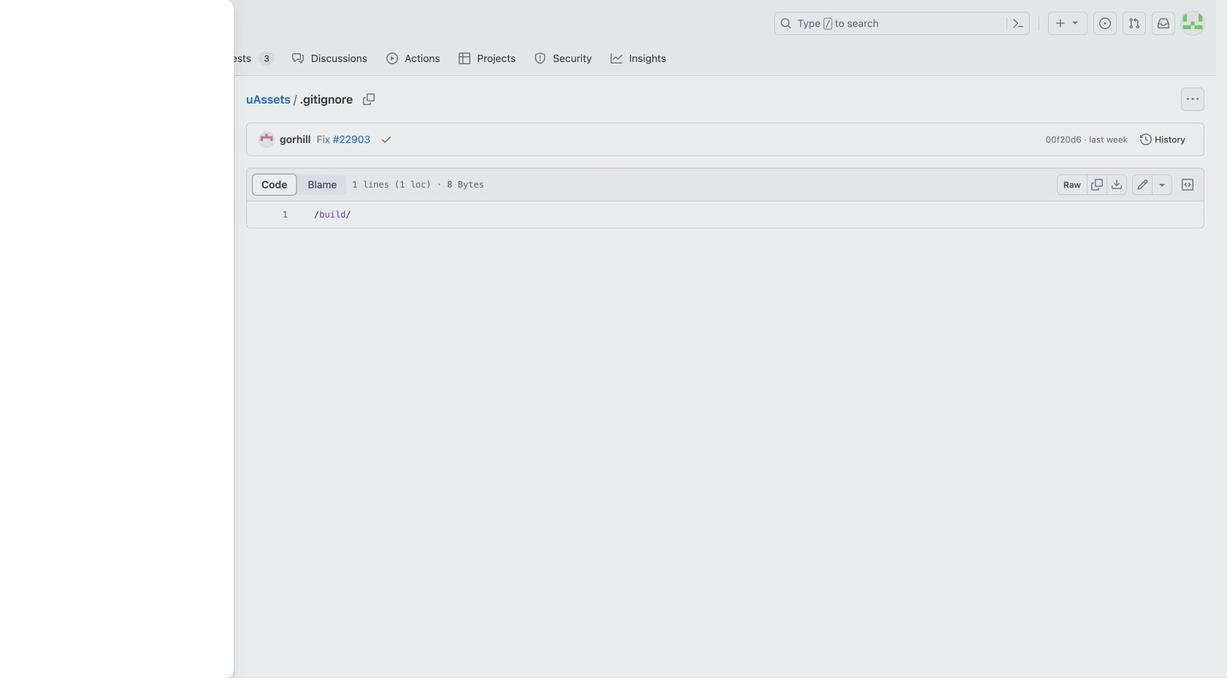Task type: locate. For each thing, give the bounding box(es) containing it.
open symbols panel tooltip
[[1177, 175, 1198, 195]]

edit file image
[[1137, 179, 1149, 191]]

file view element
[[252, 174, 347, 196]]

triangle down image
[[1069, 16, 1081, 28]]

git pull request image
[[1129, 18, 1140, 29]]

plus image
[[1055, 18, 1066, 29]]

draggable pane splitter slider
[[232, 76, 236, 679]]

history image
[[1140, 134, 1152, 145]]

notifications image
[[1158, 18, 1169, 29]]



Task type: vqa. For each thing, say whether or not it's contained in the screenshot.
Notifications icon on the right top of the page
yes



Task type: describe. For each thing, give the bounding box(es) containing it.
copy raw content image
[[1091, 179, 1103, 191]]

check image
[[381, 134, 392, 145]]

command palette image
[[1012, 18, 1024, 29]]

copy path image
[[363, 93, 375, 105]]

download raw content image
[[1111, 179, 1123, 191]]

more file actions image
[[1187, 93, 1199, 105]]

more edit options image
[[1156, 179, 1168, 191]]

issue opened image
[[1099, 18, 1111, 29]]



